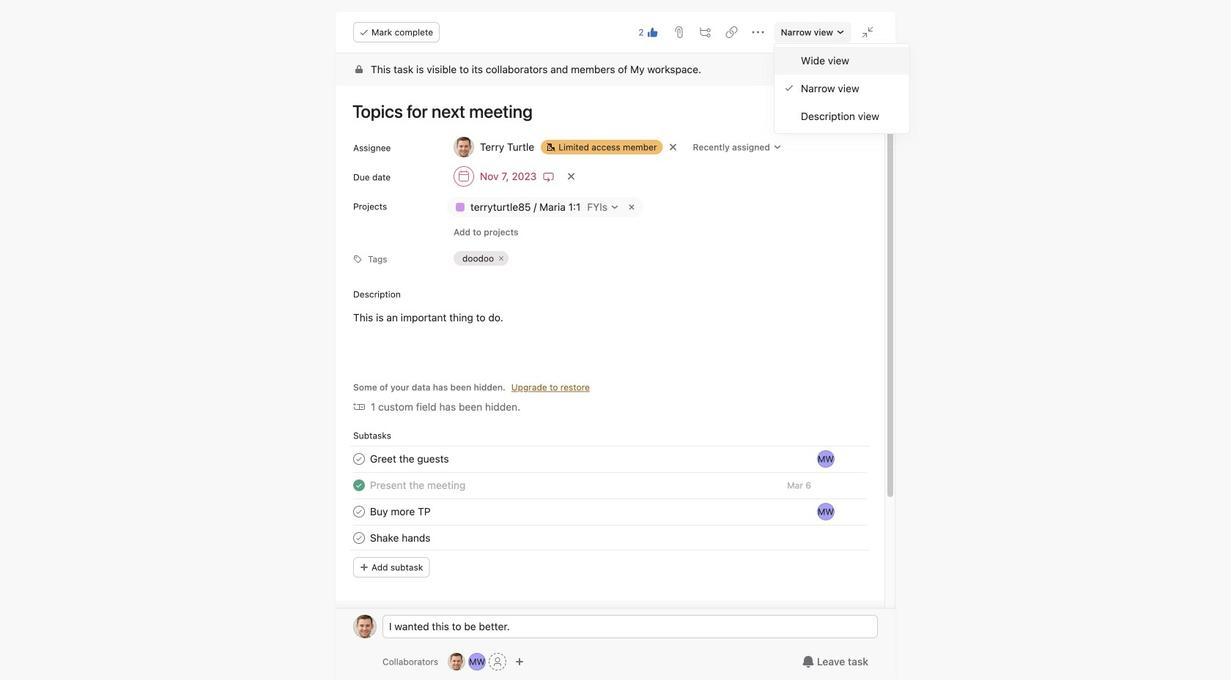 Task type: vqa. For each thing, say whether or not it's contained in the screenshot.
1st Mark complete checkbox from the bottom of the main content inside the Topics for next meeting dialog
yes



Task type: locate. For each thing, give the bounding box(es) containing it.
1 mark complete image from the top
[[350, 504, 368, 521]]

2 likes. you liked this task image
[[647, 26, 659, 38]]

1 vertical spatial task name text field
[[370, 531, 431, 547]]

mark complete checkbox for 2nd task name text field from the top of the main content within the topics for next meeting dialog
[[350, 530, 368, 548]]

mark complete image for mark complete checkbox
[[350, 504, 368, 521]]

2 toggle assignee popover image from the top
[[817, 504, 835, 521]]

Mark complete checkbox
[[350, 504, 368, 521]]

mark complete image for 2nd task name text field from the top of the main content within the topics for next meeting dialog's mark complete option
[[350, 530, 368, 548]]

toggle assignee popover image
[[817, 451, 835, 468], [817, 504, 835, 521]]

Mark complete checkbox
[[350, 451, 368, 468], [350, 530, 368, 548]]

Task Name text field
[[343, 95, 867, 128], [370, 452, 449, 468], [370, 504, 431, 520]]

toggle assignee popover image for 1st list item from the top of the main content within the topics for next meeting dialog
[[817, 451, 835, 468]]

radio item
[[775, 47, 910, 75]]

1 vertical spatial mark complete checkbox
[[350, 530, 368, 548]]

0 vertical spatial mark complete checkbox
[[350, 451, 368, 468]]

2 vertical spatial task name text field
[[370, 504, 431, 520]]

1 vertical spatial mark complete image
[[350, 530, 368, 548]]

mark complete image
[[350, 504, 368, 521], [350, 530, 368, 548]]

copy task link image
[[726, 26, 738, 38]]

mark complete image down mark complete checkbox
[[350, 530, 368, 548]]

0 vertical spatial toggle assignee popover image
[[817, 451, 835, 468]]

1 vertical spatial remove image
[[497, 254, 506, 263]]

1 toggle assignee popover image from the top
[[817, 451, 835, 468]]

0 vertical spatial task name text field
[[370, 478, 466, 494]]

2 list item from the top
[[336, 473, 885, 499]]

1 horizontal spatial add or remove collaborators image
[[468, 654, 486, 671]]

1 horizontal spatial remove image
[[626, 202, 638, 213]]

main content
[[336, 54, 885, 681]]

0 horizontal spatial remove image
[[497, 254, 506, 263]]

add or remove collaborators image
[[448, 654, 466, 671], [468, 654, 486, 671], [515, 658, 524, 667]]

collapse task pane image
[[862, 26, 874, 38]]

mark complete checkbox down mark complete checkbox
[[350, 530, 368, 548]]

Task Name text field
[[370, 478, 466, 494], [370, 531, 431, 547]]

2 mark complete checkbox from the top
[[350, 530, 368, 548]]

remove image
[[626, 202, 638, 213], [497, 254, 506, 263]]

1 list item from the top
[[336, 446, 885, 473]]

1 task name text field from the top
[[370, 478, 466, 494]]

open user profile image
[[353, 616, 377, 639]]

1 mark complete checkbox from the top
[[350, 451, 368, 468]]

2 mark complete image from the top
[[350, 530, 368, 548]]

2 horizontal spatial add or remove collaborators image
[[515, 658, 524, 667]]

0 vertical spatial mark complete image
[[350, 504, 368, 521]]

1 vertical spatial toggle assignee popover image
[[817, 504, 835, 521]]

mark complete image down completed checkbox
[[350, 504, 368, 521]]

0 vertical spatial task name text field
[[343, 95, 867, 128]]

mark complete checkbox up completed checkbox
[[350, 451, 368, 468]]

list item
[[336, 446, 885, 473], [336, 473, 885, 499], [336, 499, 885, 526], [336, 526, 885, 552]]

remove assignee image
[[669, 143, 678, 152]]

2 task name text field from the top
[[370, 531, 431, 547]]



Task type: describe. For each thing, give the bounding box(es) containing it.
mark complete checkbox for middle task name text box
[[350, 451, 368, 468]]

completed image
[[350, 477, 368, 495]]

Completed checkbox
[[350, 477, 368, 495]]

1 vertical spatial task name text field
[[370, 452, 449, 468]]

attachments: add a file to this task, topics for next meeting image
[[673, 26, 685, 38]]

topics for next meeting dialog
[[336, 12, 896, 681]]

toggle assignee popover image for 3rd list item from the top
[[817, 504, 835, 521]]

0 vertical spatial remove image
[[626, 202, 638, 213]]

clear due date image
[[567, 172, 576, 181]]

more actions for this task image
[[752, 26, 764, 38]]

0 horizontal spatial add or remove collaborators image
[[448, 654, 466, 671]]

main content inside topics for next meeting dialog
[[336, 54, 885, 681]]

4 list item from the top
[[336, 526, 885, 552]]

add subtask image
[[700, 26, 711, 38]]

mark complete image
[[350, 451, 368, 468]]

3 list item from the top
[[336, 499, 885, 526]]



